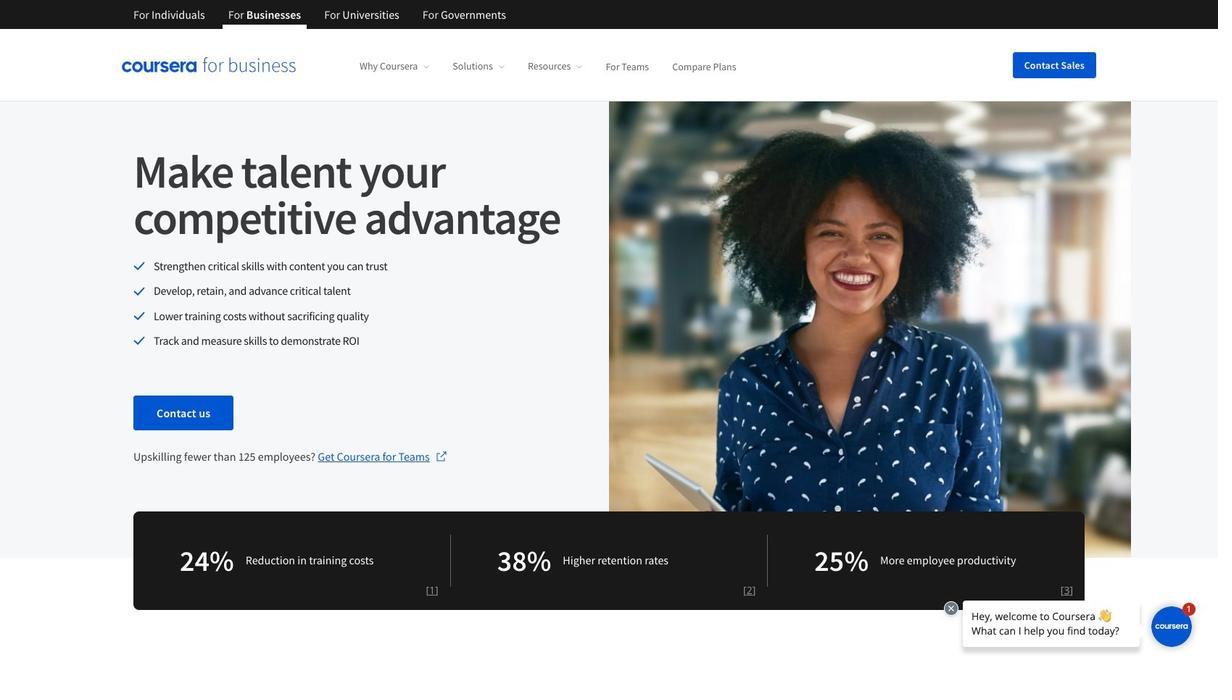 Task type: describe. For each thing, give the bounding box(es) containing it.
coursera for business image
[[122, 58, 296, 72]]



Task type: vqa. For each thing, say whether or not it's contained in the screenshot.
the Banner 'navigation'
yes



Task type: locate. For each thing, give the bounding box(es) containing it.
banner navigation
[[122, 0, 518, 29]]



